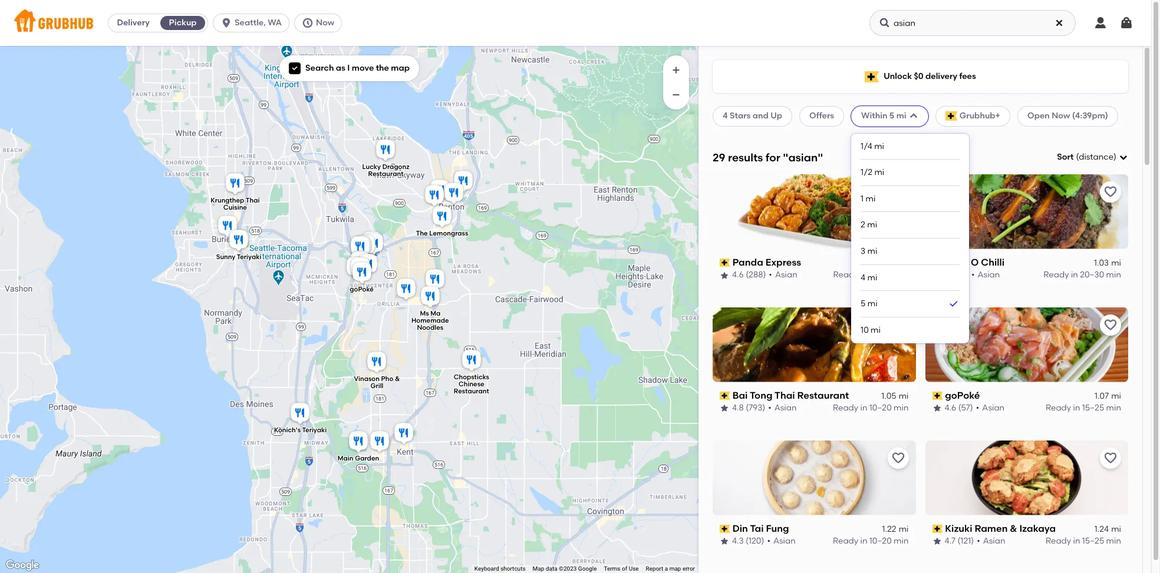 Task type: locate. For each thing, give the bounding box(es) containing it.
1 horizontal spatial 4.6
[[945, 404, 957, 414]]

mi right 1.05
[[899, 392, 909, 402]]

happy at the bay teriyaki image
[[428, 178, 452, 204]]

ready in 10–20 min down 1.05
[[834, 404, 909, 414]]

mi right 1/2
[[875, 168, 885, 178]]

ms ma homemade noodles image
[[419, 285, 442, 311]]

min for kizuki ramen & izakaya
[[1107, 537, 1122, 547]]

bai tong thai restaurant image
[[348, 250, 372, 276]]

kizuki
[[946, 524, 973, 535]]

min down 1.24 mi
[[1107, 537, 1122, 547]]

1 vertical spatial subscription pass image
[[933, 526, 943, 534]]

pickup button
[[158, 14, 208, 32]]

4 down 3
[[861, 273, 866, 283]]

izakaya
[[1020, 524, 1057, 535]]

krungthep
[[210, 197, 244, 204]]

4.6 left (57)
[[945, 404, 957, 414]]

• asian down the ramen
[[978, 537, 1006, 547]]

(57)
[[959, 404, 974, 414]]

save this restaurant image
[[892, 185, 906, 199], [1104, 318, 1118, 333], [892, 452, 906, 466], [1104, 452, 1118, 466]]

subscription pass image for din tai fung
[[720, 526, 731, 534]]

• for express
[[769, 270, 773, 280]]

0 horizontal spatial thai
[[246, 197, 260, 204]]

0 vertical spatial 4
[[723, 111, 728, 121]]

(
[[1077, 152, 1080, 162]]

chilli right the o
[[982, 257, 1005, 268]]

1 horizontal spatial 4
[[861, 273, 866, 283]]

3 mi
[[861, 247, 878, 257]]

ready for gopoké
[[1046, 404, 1072, 414]]

mi inside option
[[868, 299, 878, 309]]

min down 1.05 mi
[[894, 404, 909, 414]]

1/2
[[861, 168, 873, 178]]

noodles
[[417, 324, 443, 332]]

1 10–20 from the top
[[870, 404, 892, 414]]

1 vertical spatial teriyaki
[[302, 427, 327, 434]]

0 vertical spatial subscription pass image
[[933, 259, 943, 267]]

4 stars and up
[[723, 111, 783, 121]]

10–20 down 1.22
[[870, 537, 892, 547]]

map region
[[0, 0, 822, 574]]

din tai fung  logo image
[[713, 441, 916, 516]]

main
[[338, 455, 353, 463]]

& inside vinason pho & grill
[[395, 375, 400, 383]]

lucky dragonz restaurant image
[[374, 138, 397, 164]]

15–25 for kizuki ramen & izakaya
[[1083, 537, 1105, 547]]

star icon image left 4.7
[[933, 538, 942, 547]]

teriyaki for konich's teriyaki
[[302, 427, 327, 434]]

subscription pass image for chilli o chilli
[[933, 259, 943, 267]]

• asian right (57)
[[977, 404, 1005, 414]]

star icon image left 4.6 (57)
[[933, 404, 942, 414]]

bai
[[733, 390, 748, 402]]

in for bai tong thai restaurant
[[861, 404, 868, 414]]

the
[[376, 63, 389, 73]]

sort
[[1058, 152, 1074, 162]]

1 vertical spatial 5
[[861, 299, 866, 309]]

now right 'open'
[[1053, 111, 1071, 121]]

mi right 1.24
[[1112, 525, 1122, 535]]

4.8 (793)
[[733, 404, 766, 414]]

asian down fung
[[774, 537, 796, 547]]

asian down express
[[776, 270, 798, 280]]

1 vertical spatial ready in 15–25 min
[[1046, 404, 1122, 414]]

mi right 1.07
[[1112, 392, 1122, 402]]

grubhub plus flag logo image
[[865, 71, 880, 82], [946, 112, 958, 121]]

1 horizontal spatial grubhub plus flag logo image
[[946, 112, 958, 121]]

star icon image left 4.6 (288)
[[720, 271, 730, 281]]

• right (120)
[[768, 537, 771, 547]]

thai right tong
[[775, 390, 796, 402]]

mi right 1.03
[[1112, 258, 1122, 268]]

4.6 down panda
[[733, 270, 744, 280]]

1.02
[[882, 258, 897, 268]]

terms of use link
[[604, 566, 639, 573]]

"asian"
[[784, 151, 824, 164]]

ready in 15–25 min for kizuki ramen & izakaya
[[1046, 537, 1122, 547]]

teriyaki right konich's
[[302, 427, 327, 434]]

main garden image
[[347, 430, 370, 456]]

ready in 15–25 min for gopoké
[[1046, 404, 1122, 414]]

subscription pass image left panda
[[720, 259, 731, 267]]

kaurs kitchen seattle image
[[356, 252, 380, 278]]

1 vertical spatial 10–20
[[870, 537, 892, 547]]

subscription pass image left bai
[[720, 392, 731, 401]]

subscription pass image left kizuki
[[933, 526, 943, 534]]

0 horizontal spatial now
[[316, 18, 335, 28]]

ready in 15–25 min down 1.07
[[1046, 404, 1122, 414]]

gopoké logo image
[[926, 308, 1129, 383]]

arashi ramen image
[[344, 255, 368, 281]]

ohana kitchen image
[[216, 214, 239, 240]]

1 vertical spatial &
[[1011, 524, 1018, 535]]

sushi omiya image
[[362, 232, 386, 257]]

Search for food, convenience, alcohol... search field
[[870, 10, 1077, 36]]

• asian for din tai fung
[[768, 537, 796, 547]]

1 vertical spatial 15–25
[[1083, 404, 1105, 414]]

0 horizontal spatial grubhub plus flag logo image
[[865, 71, 880, 82]]

ms ma homemade noodles chopsticks chinese restaurant
[[411, 310, 489, 396]]

0 vertical spatial ready in 10–20 min
[[834, 404, 909, 414]]

0 horizontal spatial restaurant
[[368, 170, 403, 178]]

1 chilli from the left
[[946, 257, 969, 268]]

1 vertical spatial 4.6
[[945, 404, 957, 414]]

• asian down fung
[[768, 537, 796, 547]]

mi right 3
[[868, 247, 878, 257]]

subscription pass image for panda express
[[720, 259, 731, 267]]

star icon image for panda express
[[720, 271, 730, 281]]

(288)
[[746, 270, 766, 280]]

0 vertical spatial 4.6
[[733, 270, 744, 280]]

• down panda express
[[769, 270, 773, 280]]

mi up 10 mi
[[868, 299, 878, 309]]

& right pho
[[395, 375, 400, 383]]

the
[[416, 230, 428, 237]]

0 vertical spatial thai
[[246, 197, 260, 204]]

2 horizontal spatial svg image
[[1120, 16, 1134, 30]]

error
[[683, 566, 696, 573]]

4 for 4 mi
[[861, 273, 866, 283]]

lucky
[[362, 163, 381, 171]]

0 vertical spatial 5
[[890, 111, 895, 121]]

1 horizontal spatial thai
[[775, 390, 796, 402]]

restaurant down chopsticks
[[454, 388, 489, 396]]

terms
[[604, 566, 621, 573]]

thai
[[246, 197, 260, 204], [775, 390, 796, 402]]

list box
[[861, 134, 960, 344]]

min down 1.02 mi
[[894, 270, 909, 280]]

4 inside list box
[[861, 273, 866, 283]]

thai inside krungthep thai cuisine
[[246, 197, 260, 204]]

1.02 mi
[[882, 258, 909, 268]]

now up 'search'
[[316, 18, 335, 28]]

seattle,
[[235, 18, 266, 28]]

0 horizontal spatial 4
[[723, 111, 728, 121]]

0 vertical spatial &
[[395, 375, 400, 383]]

10–20 down 1.05
[[870, 404, 892, 414]]

1.07
[[1095, 392, 1110, 402]]

15–25 down 1.02
[[870, 270, 892, 280]]

15–25 for gopoké
[[1083, 404, 1105, 414]]

report
[[646, 566, 664, 573]]

ready in 15–25 min for panda express
[[834, 270, 909, 280]]

konich's teriyaki
[[274, 427, 327, 434]]

star icon image left 4.3
[[720, 538, 730, 547]]

1 horizontal spatial 5
[[890, 111, 895, 121]]

4.6
[[733, 270, 744, 280], [945, 404, 957, 414]]

keyboard shortcuts
[[475, 566, 526, 573]]

mi right '1'
[[866, 194, 876, 204]]

asian for express
[[776, 270, 798, 280]]

subscription pass image
[[720, 259, 731, 267], [720, 392, 731, 401], [933, 392, 943, 401], [720, 526, 731, 534]]

mi right 1.02
[[899, 258, 909, 268]]

• asian for bai tong thai restaurant
[[769, 404, 797, 414]]

express
[[766, 257, 802, 268]]

subscription pass image left chilli o chilli
[[933, 259, 943, 267]]

min down 1.07 mi
[[1107, 404, 1122, 414]]

1 subscription pass image from the top
[[933, 259, 943, 267]]

teriyaki for sunny teriyaki
[[237, 253, 261, 261]]

kizuki ramen & izakaya logo image
[[926, 441, 1129, 516]]

din tai fung
[[733, 524, 790, 535]]

• for tong
[[769, 404, 772, 414]]

report a map error link
[[646, 566, 696, 573]]

star icon image for gopoké
[[933, 404, 942, 414]]

1 horizontal spatial chilli
[[982, 257, 1005, 268]]

main navigation navigation
[[0, 0, 1152, 46]]

ready for din tai fung
[[834, 537, 859, 547]]

0 horizontal spatial &
[[395, 375, 400, 383]]

$0
[[915, 71, 924, 81]]

star icon image
[[720, 271, 730, 281], [720, 404, 730, 414], [933, 404, 942, 414], [720, 538, 730, 547], [933, 538, 942, 547]]

cuisine
[[223, 204, 247, 211]]

• right (121)
[[978, 537, 981, 547]]

mi right 1.22
[[899, 525, 909, 535]]

1 horizontal spatial now
[[1053, 111, 1071, 121]]

grubhub plus flag logo image left grubhub+ at top right
[[946, 112, 958, 121]]

5
[[890, 111, 895, 121], [861, 299, 866, 309]]

(8)
[[959, 270, 969, 280]]

save this restaurant button for chilli o chilli
[[1101, 182, 1122, 203]]

None field
[[1058, 152, 1129, 164]]

svg image inside seattle, wa button
[[221, 17, 232, 29]]

• right (793)
[[769, 404, 772, 414]]

4.3 (120)
[[733, 537, 765, 547]]

asian down bai tong thai restaurant
[[775, 404, 797, 414]]

ready in 10–20 min down 1.22
[[834, 537, 909, 547]]

1 horizontal spatial &
[[1011, 524, 1018, 535]]

in
[[861, 270, 868, 280], [1072, 270, 1079, 280], [861, 404, 868, 414], [1074, 404, 1081, 414], [861, 537, 868, 547], [1074, 537, 1081, 547]]

0 vertical spatial map
[[391, 63, 410, 73]]

1 vertical spatial ready in 10–20 min
[[834, 537, 909, 547]]

1.03
[[1095, 258, 1110, 268]]

main garden
[[338, 455, 379, 463]]

1 ready in 10–20 min from the top
[[834, 404, 909, 414]]

konich's
[[274, 427, 301, 434]]

2 vertical spatial 15–25
[[1083, 537, 1105, 547]]

1 vertical spatial now
[[1053, 111, 1071, 121]]

subscription pass image right 1.05 mi
[[933, 392, 943, 401]]

restaurant down bai tong thai restaurant logo
[[798, 390, 850, 402]]

in for din tai fung
[[861, 537, 868, 547]]

i
[[348, 63, 350, 73]]

save this restaurant button
[[888, 182, 909, 203], [1101, 182, 1122, 203], [1101, 315, 1122, 336], [888, 448, 909, 469], [1101, 448, 1122, 469]]

panda express
[[733, 257, 802, 268]]

• asian for gopoké
[[977, 404, 1005, 414]]

asian
[[776, 270, 798, 280], [978, 270, 1001, 280], [775, 404, 797, 414], [983, 404, 1005, 414], [774, 537, 796, 547], [984, 537, 1006, 547]]

10–20
[[870, 404, 892, 414], [870, 537, 892, 547]]

0 vertical spatial teriyaki
[[237, 253, 261, 261]]

15–25
[[870, 270, 892, 280], [1083, 404, 1105, 414], [1083, 537, 1105, 547]]

2 ready in 10–20 min from the top
[[834, 537, 909, 547]]

delivery
[[117, 18, 150, 28]]

chilli o chilli
[[946, 257, 1005, 268]]

asian down the ramen
[[984, 537, 1006, 547]]

now button
[[294, 14, 347, 32]]

1 horizontal spatial teriyaki
[[302, 427, 327, 434]]

enjoy teriyaki image
[[452, 169, 475, 195]]

panda express image
[[348, 256, 372, 282]]

pho asia noodle house image
[[442, 181, 466, 207]]

star icon image left 4.8 on the right bottom of the page
[[720, 404, 730, 414]]

1 vertical spatial grubhub plus flag logo image
[[946, 112, 958, 121]]

panda express logo image
[[713, 174, 916, 249]]

0 vertical spatial ready in 15–25 min
[[834, 270, 909, 280]]

ready in 10–20 min for bai tong thai restaurant
[[834, 404, 909, 414]]

in for gopoké
[[1074, 404, 1081, 414]]

svg image
[[221, 17, 232, 29], [302, 17, 314, 29], [880, 17, 891, 29], [1055, 18, 1065, 28], [291, 65, 298, 72], [1120, 153, 1129, 162]]

1 horizontal spatial gopoké
[[946, 390, 981, 402]]

map
[[391, 63, 410, 73], [670, 566, 682, 573]]

• asian for kizuki ramen & izakaya
[[978, 537, 1006, 547]]

chopsticks chinese restaurant image
[[460, 348, 483, 374]]

ready for bai tong thai restaurant
[[834, 404, 859, 414]]

ms
[[420, 310, 429, 318]]

chilli up (8)
[[946, 257, 969, 268]]

ready in 15–25 min down 1.24
[[1046, 537, 1122, 547]]

20–30
[[1081, 270, 1105, 280]]

map right a
[[670, 566, 682, 573]]

terms of use
[[604, 566, 639, 573]]

0 horizontal spatial chilli
[[946, 257, 969, 268]]

thai right krungthep
[[246, 197, 260, 204]]

svg image inside field
[[1120, 153, 1129, 162]]

5 up 10
[[861, 299, 866, 309]]

0 horizontal spatial gopoké
[[350, 286, 374, 294]]

0 vertical spatial 10–20
[[870, 404, 892, 414]]

google
[[579, 566, 597, 573]]

0 vertical spatial 15–25
[[870, 270, 892, 280]]

1 vertical spatial 4
[[861, 273, 866, 283]]

restaurant down lucky dragonz restaurant icon
[[368, 170, 403, 178]]

& right the ramen
[[1011, 524, 1018, 535]]

3
[[861, 247, 866, 257]]

teriyaki box image
[[423, 183, 446, 209]]

0 vertical spatial grubhub plus flag logo image
[[865, 71, 880, 82]]

vinason pho & grill
[[354, 375, 400, 390]]

grubhub plus flag logo image left the unlock
[[865, 71, 880, 82]]

mi right 2
[[868, 220, 878, 230]]

bai tong thai restaurant
[[733, 390, 850, 402]]

2 10–20 from the top
[[870, 537, 892, 547]]

lucky dragonz restaurant
[[362, 163, 409, 178]]

• asian down express
[[769, 270, 798, 280]]

0 horizontal spatial 4.6
[[733, 270, 744, 280]]

subscription pass image
[[933, 259, 943, 267], [933, 526, 943, 534]]

•
[[769, 270, 773, 280], [972, 270, 975, 280], [769, 404, 772, 414], [977, 404, 980, 414], [768, 537, 771, 547], [978, 537, 981, 547]]

search
[[306, 63, 334, 73]]

sort ( distance )
[[1058, 152, 1117, 162]]

1.07 mi
[[1095, 392, 1122, 402]]

& for ramen
[[1011, 524, 1018, 535]]

mi right 10
[[871, 326, 881, 336]]

• asian down bai tong thai restaurant
[[769, 404, 797, 414]]

15–25 down 1.24
[[1083, 537, 1105, 547]]

4 left stars
[[723, 111, 728, 121]]

mi down 3 mi
[[868, 273, 878, 283]]

15–25 down 1.07
[[1083, 404, 1105, 414]]

now inside now button
[[316, 18, 335, 28]]

mi for 1/2 mi
[[875, 168, 885, 178]]

gopoké up (57)
[[946, 390, 981, 402]]

gopoké down panda express icon
[[350, 286, 374, 294]]

map right the at the left top of page
[[391, 63, 410, 73]]

2 vertical spatial ready in 15–25 min
[[1046, 537, 1122, 547]]

15–25 for panda express
[[870, 270, 892, 280]]

min down 1.03 mi
[[1107, 270, 1122, 280]]

0 vertical spatial gopoké
[[350, 286, 374, 294]]

0 horizontal spatial 5
[[861, 299, 866, 309]]

&
[[395, 375, 400, 383], [1011, 524, 1018, 535]]

1.22
[[883, 525, 897, 535]]

mi for 1.07 mi
[[1112, 392, 1122, 402]]

5 right within
[[890, 111, 895, 121]]

min
[[894, 270, 909, 280], [1107, 270, 1122, 280], [894, 404, 909, 414], [1107, 404, 1122, 414], [894, 537, 909, 547], [1107, 537, 1122, 547]]

2 subscription pass image from the top
[[933, 526, 943, 534]]

1 horizontal spatial restaurant
[[454, 388, 489, 396]]

• right (8)
[[972, 270, 975, 280]]

save this restaurant image for panda express
[[892, 185, 906, 199]]

teriyaki right sunny
[[237, 253, 261, 261]]

1 horizontal spatial map
[[670, 566, 682, 573]]

mi right 1/4
[[875, 141, 885, 151]]

tai
[[751, 524, 764, 535]]

delivery
[[926, 71, 958, 81]]

shibu ramen image
[[392, 421, 416, 447]]

mi for 5 mi
[[868, 299, 878, 309]]

o
[[972, 257, 979, 268]]

results
[[729, 151, 764, 164]]

svg image
[[1094, 16, 1108, 30], [1120, 16, 1134, 30], [909, 112, 919, 121]]

0 vertical spatial now
[[316, 18, 335, 28]]

ready in 15–25 min down 1.02
[[834, 270, 909, 280]]

asian down chilli o chilli
[[978, 270, 1001, 280]]

minus icon image
[[671, 89, 683, 101]]

1 vertical spatial gopoké
[[946, 390, 981, 402]]

subscription pass image left din
[[720, 526, 731, 534]]

0 horizontal spatial teriyaki
[[237, 253, 261, 261]]

kizuki ramen & izakaya image
[[350, 234, 373, 260]]

(120)
[[746, 537, 765, 547]]

©2023
[[559, 566, 577, 573]]

the lemongrass
[[416, 230, 468, 237]]

mi for 1/4 mi
[[875, 141, 885, 151]]

& for pho
[[395, 375, 400, 383]]

min down 1.22 mi
[[894, 537, 909, 547]]

mi for 3 mi
[[868, 247, 878, 257]]

plus icon image
[[671, 64, 683, 76]]



Task type: describe. For each thing, give the bounding box(es) containing it.
sunny teriyaki
[[216, 253, 261, 261]]

vinason
[[354, 375, 380, 383]]

(793)
[[746, 404, 766, 414]]

asian for ramen
[[984, 537, 1006, 547]]

pho
[[381, 375, 393, 383]]

1.22 mi
[[883, 525, 909, 535]]

(4:39pm)
[[1073, 111, 1109, 121]]

• asian for panda express
[[769, 270, 798, 280]]

in for panda express
[[861, 270, 868, 280]]

(8) • asian
[[959, 270, 1001, 280]]

teriyaki time image
[[360, 230, 384, 256]]

none field containing sort
[[1058, 152, 1129, 164]]

unlock
[[884, 71, 913, 81]]

asian right (57)
[[983, 404, 1005, 414]]

within 5 mi
[[862, 111, 907, 121]]

save this restaurant image for din tai fung
[[892, 452, 906, 466]]

mi for 1 mi
[[866, 194, 876, 204]]

min for gopoké
[[1107, 404, 1122, 414]]

save this restaurant button for panda express
[[888, 182, 909, 203]]

the lemongrass image
[[430, 204, 454, 230]]

1.24
[[1095, 525, 1110, 535]]

subscription pass image for gopoké
[[933, 392, 943, 401]]

use
[[629, 566, 639, 573]]

1.24 mi
[[1095, 525, 1122, 535]]

distance
[[1080, 152, 1114, 162]]

garden
[[355, 455, 379, 463]]

svg image inside now button
[[302, 17, 314, 29]]

star icon image for kizuki ramen & izakaya
[[933, 538, 942, 547]]

move
[[352, 63, 374, 73]]

mi for 1.22 mi
[[899, 525, 909, 535]]

mi for 1.02 mi
[[899, 258, 909, 268]]

grubhub plus flag logo image for unlock $0 delivery fees
[[865, 71, 880, 82]]

gopoké image
[[350, 260, 374, 286]]

a
[[665, 566, 668, 573]]

seattle, wa button
[[213, 14, 294, 32]]

mi right within
[[897, 111, 907, 121]]

google image
[[3, 559, 42, 574]]

mochinut image
[[354, 233, 377, 259]]

asian for tong
[[775, 404, 797, 414]]

fung
[[767, 524, 790, 535]]

asian for tai
[[774, 537, 796, 547]]

ma
[[430, 310, 440, 318]]

4.7
[[945, 537, 956, 547]]

min for chilli o chilli
[[1107, 270, 1122, 280]]

4 for 4 stars and up
[[723, 111, 728, 121]]

mi for 10 mi
[[871, 326, 881, 336]]

open now (4:39pm)
[[1028, 111, 1109, 121]]

yummy kitchen image
[[394, 277, 418, 303]]

ramen
[[975, 524, 1008, 535]]

save this restaurant image for gopoké
[[1104, 318, 1118, 333]]

1 horizontal spatial svg image
[[1094, 16, 1108, 30]]

4.6 for gopoké
[[945, 404, 957, 414]]

seattle, wa
[[235, 18, 282, 28]]

mi for 1.03 mi
[[1112, 258, 1122, 268]]

in for chilli o chilli
[[1072, 270, 1079, 280]]

chinese
[[459, 381, 484, 389]]

star icon image for din tai fung
[[720, 538, 730, 547]]

sunny teriyaki image
[[227, 228, 250, 254]]

min for din tai fung
[[894, 537, 909, 547]]

0 horizontal spatial map
[[391, 63, 410, 73]]

chilli o chilli logo image
[[926, 174, 1129, 249]]

5 mi option
[[861, 292, 960, 318]]

stars
[[730, 111, 751, 121]]

din tai fung image
[[348, 234, 372, 260]]

grill
[[370, 382, 383, 390]]

ready for chilli o chilli
[[1044, 270, 1070, 280]]

1
[[861, 194, 864, 204]]

vinason pho & grill image
[[365, 350, 388, 376]]

krungthep thai cuisine image
[[223, 171, 247, 197]]

mi for 1.05 mi
[[899, 392, 909, 402]]

0 horizontal spatial svg image
[[909, 112, 919, 121]]

konich's teriyaki image
[[288, 401, 312, 427]]

10
[[861, 326, 869, 336]]

min for panda express
[[894, 270, 909, 280]]

(121)
[[958, 537, 975, 547]]

data
[[546, 566, 558, 573]]

gopoké inside map region
[[350, 286, 374, 294]]

save this restaurant button for kizuki ramen & izakaya
[[1101, 448, 1122, 469]]

2 mi
[[861, 220, 878, 230]]

grubhub plus flag logo image for grubhub+
[[946, 112, 958, 121]]

for
[[766, 151, 781, 164]]

ready for panda express
[[834, 270, 859, 280]]

triumph valley image
[[423, 268, 447, 293]]

1/2 mi
[[861, 168, 885, 178]]

2 chilli from the left
[[982, 257, 1005, 268]]

restaurant inside ms ma homemade noodles chopsticks chinese restaurant
[[454, 388, 489, 396]]

save this restaurant image
[[1104, 185, 1118, 199]]

restaurant inside the lucky dragonz restaurant
[[368, 170, 403, 178]]

10–20 for din tai fung
[[870, 537, 892, 547]]

keyboard
[[475, 566, 499, 573]]

save this restaurant button for gopoké
[[1101, 315, 1122, 336]]

2 horizontal spatial restaurant
[[798, 390, 850, 402]]

din
[[733, 524, 749, 535]]

10 mi
[[861, 326, 881, 336]]

1/4 mi
[[861, 141, 885, 151]]

ready in 20–30 min
[[1044, 270, 1122, 280]]

unlock $0 delivery fees
[[884, 71, 977, 81]]

and
[[753, 111, 769, 121]]

chopsticks
[[454, 374, 489, 381]]

fees
[[960, 71, 977, 81]]

keyboard shortcuts button
[[475, 566, 526, 574]]

min for bai tong thai restaurant
[[894, 404, 909, 414]]

wa
[[268, 18, 282, 28]]

save this restaurant image for kizuki ramen & izakaya
[[1104, 452, 1118, 466]]

krungthep thai cuisine
[[210, 197, 260, 211]]

10–20 for bai tong thai restaurant
[[870, 404, 892, 414]]

star icon image for bai tong thai restaurant
[[720, 404, 730, 414]]

4.7 (121)
[[945, 537, 975, 547]]

save this restaurant button for din tai fung
[[888, 448, 909, 469]]

mi for 2 mi
[[868, 220, 878, 230]]

4.6 for panda express
[[733, 270, 744, 280]]

check icon image
[[949, 299, 960, 310]]

1 mi
[[861, 194, 876, 204]]

5 inside option
[[861, 299, 866, 309]]

map data ©2023 google
[[533, 566, 597, 573]]

list box containing 1/4 mi
[[861, 134, 960, 344]]

in for kizuki ramen & izakaya
[[1074, 537, 1081, 547]]

• for ramen
[[978, 537, 981, 547]]

map
[[533, 566, 545, 573]]

• for tai
[[768, 537, 771, 547]]

subscription pass image for kizuki ramen & izakaya
[[933, 526, 943, 534]]

dragonz
[[382, 163, 409, 171]]

grubhub+
[[960, 111, 1001, 121]]

ichi teriyaki image
[[368, 430, 391, 456]]

open
[[1028, 111, 1051, 121]]

1.03 mi
[[1095, 258, 1122, 268]]

29
[[713, 151, 726, 164]]

bai tong thai restaurant logo image
[[713, 308, 916, 383]]

mi for 1.24 mi
[[1112, 525, 1122, 535]]

2
[[861, 220, 866, 230]]

4.3
[[733, 537, 744, 547]]

search as i move the map
[[306, 63, 410, 73]]

subscription pass image for bai tong thai restaurant
[[720, 392, 731, 401]]

)
[[1114, 152, 1117, 162]]

ready for kizuki ramen & izakaya
[[1046, 537, 1072, 547]]

ready in 10–20 min for din tai fung
[[834, 537, 909, 547]]

up
[[771, 111, 783, 121]]

1 vertical spatial map
[[670, 566, 682, 573]]

lemongrass
[[429, 230, 468, 237]]

kizuki ramen & izakaya
[[946, 524, 1057, 535]]

• right (57)
[[977, 404, 980, 414]]

chilli o chilli image
[[348, 250, 371, 276]]

1 vertical spatial thai
[[775, 390, 796, 402]]

1/4
[[861, 141, 873, 151]]

4 mi
[[861, 273, 878, 283]]

4.8
[[733, 404, 744, 414]]

mi for 4 mi
[[868, 273, 878, 283]]



Task type: vqa. For each thing, say whether or not it's contained in the screenshot.
bean at the bottom right of the page
no



